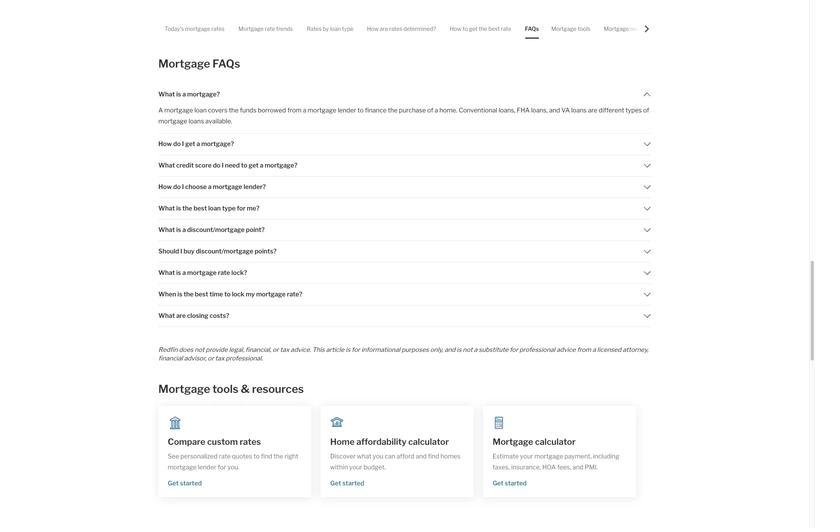 Task type: locate. For each thing, give the bounding box(es) containing it.
the left funds
[[229, 106, 239, 114]]

1 loans, from the left
[[499, 106, 516, 114]]

started down the within
[[343, 480, 364, 487]]

loans, right fha
[[531, 106, 548, 114]]

rates for compare custom rates
[[240, 437, 261, 447]]

mortgage up "estimate" at right bottom
[[493, 437, 534, 447]]

the left right
[[274, 453, 283, 460]]

do for choose
[[173, 183, 181, 190]]

time
[[415, 17, 428, 25], [210, 291, 223, 298]]

to left trends
[[265, 28, 271, 36]]

1 horizontal spatial find
[[428, 453, 439, 460]]

5 what from the top
[[158, 269, 175, 276]]

the right sign in the right of the page
[[529, 17, 539, 25]]

financial
[[158, 355, 183, 362]]

the
[[529, 17, 539, 25], [479, 25, 488, 32], [229, 106, 239, 114], [388, 106, 398, 114], [182, 205, 192, 212], [184, 291, 194, 298], [274, 453, 283, 460]]

payment,
[[565, 453, 592, 460]]

rates inside the 'takes several weeks, and during this time rates can fluctuate. after you sign the home purchase agreement and have secured your loan, ask your lender to lock in your mortgage rate.'
[[430, 17, 445, 25]]

not
[[195, 346, 205, 353], [463, 346, 473, 353]]

can inside the 'takes several weeks, and during this time rates can fluctuate. after you sign the home purchase agreement and have secured your loan, ask your lender to lock in your mortgage rate.'
[[446, 17, 456, 25]]

a up score
[[197, 140, 200, 148]]

mortgage rate trends
[[239, 25, 293, 32]]

homes
[[441, 453, 461, 460]]

0 vertical spatial type
[[342, 25, 354, 32]]

agreement
[[586, 17, 618, 25]]

mortgage inside today's mortgage rates link
[[185, 25, 210, 32]]

2 horizontal spatial get
[[469, 25, 478, 32]]

and inside the discover what you can afford and find homes within your budget.
[[416, 453, 427, 460]]

home affordability calculator link
[[330, 436, 465, 448]]

tax
[[280, 346, 289, 353], [215, 355, 225, 362]]

mortgage? up covers
[[187, 90, 220, 98]]

i left choose
[[182, 183, 184, 190]]

how down weeks,
[[367, 25, 379, 32]]

1 what from the top
[[158, 90, 175, 98]]

get
[[469, 25, 478, 32], [185, 140, 195, 148], [249, 162, 259, 169]]

are down during on the left of the page
[[380, 25, 388, 32]]

0 vertical spatial are
[[380, 25, 388, 32]]

find left the homes
[[428, 453, 439, 460]]

lender right ask
[[245, 28, 263, 36]]

1 horizontal spatial started
[[343, 480, 364, 487]]

0 vertical spatial from
[[288, 106, 302, 114]]

what are closing costs?
[[158, 312, 229, 319]]

and left during on the left of the page
[[371, 17, 382, 25]]

0 horizontal spatial from
[[288, 106, 302, 114]]

get started for home
[[330, 480, 364, 487]]

loan,
[[204, 28, 218, 36]]

choose
[[185, 183, 207, 190]]

home affordability calculator
[[330, 437, 449, 447]]

1 of from the left
[[427, 106, 434, 114]]

is for what is the best loan type for me?
[[176, 205, 181, 212]]

loans
[[571, 106, 587, 114], [189, 117, 204, 125]]

2 vertical spatial lender
[[198, 464, 217, 471]]

how for how do i get a mortgage?
[[158, 140, 172, 148]]

1 horizontal spatial tools
[[578, 25, 591, 32]]

discount/mortgage for points?
[[196, 248, 253, 255]]

are left 'closing'
[[176, 312, 186, 319]]

a
[[158, 106, 163, 114]]

discount/mortgage
[[187, 226, 245, 233], [196, 248, 253, 255]]

find inside see personalized rate quotes to find the right mortgage lender for you.
[[261, 453, 272, 460]]

get down fluctuate.
[[469, 25, 478, 32]]

a left substitute
[[474, 346, 478, 353]]

do right score
[[213, 162, 221, 169]]

1 vertical spatial type
[[222, 205, 236, 212]]

what for what is a mortgage rate lock?
[[158, 269, 175, 276]]

redfin does not provide legal, financial, or tax advice. this article is for informational purposes only, and is not a substitute for professional advice from a licensed attorney, financial advisor, or tax professional.
[[158, 346, 649, 362]]

best down what is a mortgage rate lock? on the bottom left of page
[[195, 291, 208, 298]]

1 vertical spatial best
[[194, 205, 207, 212]]

discount/mortgage down what is a discount/mortgage point?
[[196, 248, 253, 255]]

a right choose
[[208, 183, 212, 190]]

quotes
[[232, 453, 252, 460]]

home
[[540, 17, 557, 25]]

0 vertical spatial lock
[[272, 28, 284, 36]]

mortgage for mortgage news
[[604, 25, 629, 32]]

your up insurance,
[[520, 453, 533, 460]]

mortgage down agreement
[[604, 25, 629, 32]]

advisor,
[[184, 355, 206, 362]]

0 vertical spatial faqs
[[525, 25, 539, 32]]

when is the best time to lock my mortgage rate?
[[158, 291, 303, 298]]

2 what from the top
[[158, 162, 175, 169]]

0 horizontal spatial of
[[427, 106, 434, 114]]

faqs down sign in the right of the page
[[525, 25, 539, 32]]

rate.
[[337, 28, 350, 36]]

is for what is a mortgage rate lock?
[[176, 269, 181, 276]]

2 vertical spatial loan
[[208, 205, 221, 212]]

news
[[631, 25, 644, 32]]

loan down how do i choose a mortgage lender?
[[208, 205, 221, 212]]

rate
[[265, 25, 275, 32], [501, 25, 512, 32], [218, 269, 230, 276], [219, 453, 231, 460]]

resources
[[252, 382, 304, 396]]

0 vertical spatial or
[[273, 346, 279, 353]]

mortgage tools
[[552, 25, 591, 32]]

time up costs?
[[210, 291, 223, 298]]

1 vertical spatial get
[[185, 140, 195, 148]]

calculator inside mortgage calculator "link"
[[535, 437, 576, 447]]

2 loans, from the left
[[531, 106, 548, 114]]

0 horizontal spatial tools
[[213, 382, 239, 396]]

0 vertical spatial lender
[[245, 28, 263, 36]]

of left "home."
[[427, 106, 434, 114]]

a
[[182, 90, 186, 98], [303, 106, 306, 114], [435, 106, 438, 114], [197, 140, 200, 148], [260, 162, 264, 169], [208, 183, 212, 190], [182, 226, 186, 233], [182, 269, 186, 276], [474, 346, 478, 353], [593, 346, 596, 353]]

time up determined?
[[415, 17, 428, 25]]

a right borrowed
[[303, 106, 306, 114]]

mortgage for mortgage tools
[[552, 25, 577, 32]]

from right advice
[[577, 346, 591, 353]]

1 horizontal spatial loan
[[208, 205, 221, 212]]

find
[[261, 453, 272, 460], [428, 453, 439, 460]]

rates by loan type link
[[307, 19, 354, 39]]

informational
[[362, 346, 400, 353]]

0 vertical spatial do
[[173, 140, 181, 148]]

0 horizontal spatial can
[[385, 453, 395, 460]]

&
[[241, 382, 250, 396]]

1 horizontal spatial loans
[[571, 106, 587, 114]]

and
[[371, 17, 382, 25], [620, 17, 631, 25], [549, 106, 560, 114], [445, 346, 456, 353], [416, 453, 427, 460], [573, 464, 584, 471]]

do left choose
[[173, 183, 181, 190]]

0 vertical spatial you
[[503, 17, 514, 25]]

type
[[342, 25, 354, 32], [222, 205, 236, 212]]

different
[[599, 106, 625, 114]]

0 horizontal spatial lender
[[198, 464, 217, 471]]

you inside the discover what you can afford and find homes within your budget.
[[373, 453, 384, 460]]

mortgage down 'advisor,'
[[158, 382, 210, 396]]

2 horizontal spatial are
[[588, 106, 598, 114]]

0 vertical spatial loan
[[330, 25, 341, 32]]

what is the best loan type for me?
[[158, 205, 260, 212]]

loans left available.
[[189, 117, 204, 125]]

get down taxes,
[[493, 480, 504, 487]]

loans, left fha
[[499, 106, 516, 114]]

1 vertical spatial purchase
[[399, 106, 426, 114]]

purchase left "home."
[[399, 106, 426, 114]]

ask
[[219, 28, 229, 36]]

0 horizontal spatial purchase
[[399, 106, 426, 114]]

get started down taxes,
[[493, 480, 527, 487]]

home
[[330, 437, 355, 447]]

get started for compare
[[168, 480, 202, 487]]

0 vertical spatial time
[[415, 17, 428, 25]]

how left choose
[[158, 183, 172, 190]]

0 horizontal spatial tax
[[215, 355, 225, 362]]

is
[[176, 90, 181, 98], [176, 205, 181, 212], [176, 226, 181, 233], [176, 269, 181, 276], [178, 291, 182, 298], [346, 346, 351, 353], [457, 346, 462, 353]]

how inside how to get the best rate link
[[450, 25, 462, 32]]

1 horizontal spatial get
[[249, 162, 259, 169]]

2 vertical spatial mortgage?
[[265, 162, 298, 169]]

professional
[[520, 346, 555, 353]]

1 vertical spatial time
[[210, 291, 223, 298]]

2 horizontal spatial started
[[505, 480, 527, 487]]

1 horizontal spatial tax
[[280, 346, 289, 353]]

for left you.
[[218, 464, 226, 471]]

0 horizontal spatial calculator
[[409, 437, 449, 447]]

tools inside mortgage tools link
[[578, 25, 591, 32]]

1 vertical spatial lender
[[338, 106, 356, 114]]

to left finance
[[358, 106, 364, 114]]

1 horizontal spatial faqs
[[525, 25, 539, 32]]

get down 'see'
[[168, 480, 179, 487]]

discount/mortgage up should i buy discount/mortgage points?
[[187, 226, 245, 233]]

1 vertical spatial loans
[[189, 117, 204, 125]]

rate up you.
[[219, 453, 231, 460]]

0 vertical spatial purchase
[[558, 17, 585, 25]]

are for how are rates determined?
[[380, 25, 388, 32]]

type down several
[[342, 25, 354, 32]]

loans right va
[[571, 106, 587, 114]]

pmi.
[[585, 464, 598, 471]]

right
[[285, 453, 298, 460]]

article
[[326, 346, 344, 353]]

1 vertical spatial or
[[208, 355, 214, 362]]

0 horizontal spatial are
[[176, 312, 186, 319]]

taxes,
[[493, 464, 510, 471]]

1 vertical spatial discount/mortgage
[[196, 248, 253, 255]]

1 horizontal spatial can
[[446, 17, 456, 25]]

1 horizontal spatial lender
[[245, 28, 263, 36]]

loan left covers
[[194, 106, 207, 114]]

0 vertical spatial can
[[446, 17, 456, 25]]

not left substitute
[[463, 346, 473, 353]]

0 horizontal spatial time
[[210, 291, 223, 298]]

0 horizontal spatial get started
[[168, 480, 202, 487]]

to right quotes on the bottom left of the page
[[254, 453, 260, 460]]

of
[[427, 106, 434, 114], [644, 106, 650, 114]]

find right quotes on the bottom left of the page
[[261, 453, 272, 460]]

get started down 'see'
[[168, 480, 202, 487]]

0 vertical spatial loans
[[571, 106, 587, 114]]

to inside see personalized rate quotes to find the right mortgage lender for you.
[[254, 453, 260, 460]]

how to get the best rate link
[[450, 19, 512, 39]]

professional.
[[226, 355, 263, 362]]

lock
[[272, 28, 284, 36], [232, 291, 245, 298]]

1 horizontal spatial get
[[330, 480, 341, 487]]

what for what are closing costs?
[[158, 312, 175, 319]]

best down after
[[489, 25, 500, 32]]

are inside a mortgage loan covers the funds borrowed from a mortgage lender to finance the purchase of a home. conventional loans, fha loans, and va loans are different types of mortgage loans available.
[[588, 106, 598, 114]]

how do i get a mortgage?
[[158, 140, 234, 148]]

0 vertical spatial tools
[[578, 25, 591, 32]]

get for home affordability calculator
[[330, 480, 341, 487]]

1 vertical spatial you
[[373, 453, 384, 460]]

0 vertical spatial tax
[[280, 346, 289, 353]]

mortgage inside the 'takes several weeks, and during this time rates can fluctuate. after you sign the home purchase agreement and have secured your loan, ask your lender to lock in your mortgage rate.'
[[307, 28, 335, 36]]

and right only,
[[445, 346, 456, 353]]

find inside the discover what you can afford and find homes within your budget.
[[428, 453, 439, 460]]

loan
[[330, 25, 341, 32], [194, 106, 207, 114], [208, 205, 221, 212]]

1 horizontal spatial not
[[463, 346, 473, 353]]

2 horizontal spatial get
[[493, 480, 504, 487]]

you up the budget.
[[373, 453, 384, 460]]

0 vertical spatial discount/mortgage
[[187, 226, 245, 233]]

purchase
[[558, 17, 585, 25], [399, 106, 426, 114]]

1 horizontal spatial from
[[577, 346, 591, 353]]

lock left the my on the bottom left
[[232, 291, 245, 298]]

2 vertical spatial do
[[173, 183, 181, 190]]

provide
[[206, 346, 228, 353]]

get up credit
[[185, 140, 195, 148]]

weeks,
[[349, 17, 370, 25]]

or down 'provide'
[[208, 355, 214, 362]]

1 horizontal spatial you
[[503, 17, 514, 25]]

of right 'types'
[[644, 106, 650, 114]]

rate left trends
[[265, 25, 275, 32]]

type left "me?"
[[222, 205, 236, 212]]

financial,
[[246, 346, 271, 353]]

only,
[[430, 346, 444, 353]]

mortgage
[[239, 25, 264, 32], [552, 25, 577, 32], [604, 25, 629, 32], [158, 57, 210, 70], [158, 382, 210, 396], [493, 437, 534, 447]]

do up credit
[[173, 140, 181, 148]]

2 vertical spatial are
[[176, 312, 186, 319]]

mortgage calculator
[[493, 437, 576, 447]]

credit
[[176, 162, 194, 169]]

1 horizontal spatial or
[[273, 346, 279, 353]]

1 horizontal spatial time
[[415, 17, 428, 25]]

mortgage for mortgage calculator
[[493, 437, 534, 447]]

1 horizontal spatial loans,
[[531, 106, 548, 114]]

2 calculator from the left
[[535, 437, 576, 447]]

what for what is a discount/mortgage point?
[[158, 226, 175, 233]]

0 horizontal spatial get
[[185, 140, 195, 148]]

0 vertical spatial best
[[489, 25, 500, 32]]

your right the in
[[292, 28, 305, 36]]

0 horizontal spatial find
[[261, 453, 272, 460]]

1 horizontal spatial get started
[[330, 480, 364, 487]]

1 vertical spatial loan
[[194, 106, 207, 114]]

a left licensed on the right bottom
[[593, 346, 596, 353]]

you left sign in the right of the page
[[503, 17, 514, 25]]

1 horizontal spatial are
[[380, 25, 388, 32]]

can left fluctuate.
[[446, 17, 456, 25]]

2 horizontal spatial lender
[[338, 106, 356, 114]]

is for when is the best time to lock my mortgage rate?
[[178, 291, 182, 298]]

get started down the within
[[330, 480, 364, 487]]

i
[[182, 140, 184, 148], [222, 162, 224, 169], [182, 183, 184, 190], [180, 248, 182, 255]]

mortgage? down available.
[[201, 140, 234, 148]]

6 what from the top
[[158, 312, 175, 319]]

2 vertical spatial best
[[195, 291, 208, 298]]

1 vertical spatial lock
[[232, 291, 245, 298]]

a up lender?
[[260, 162, 264, 169]]

1 horizontal spatial of
[[644, 106, 650, 114]]

0 horizontal spatial type
[[222, 205, 236, 212]]

i left need
[[222, 162, 224, 169]]

mortgage news link
[[604, 19, 644, 39]]

secured
[[165, 28, 188, 36]]

are left different
[[588, 106, 598, 114]]

mortgage inside "link"
[[493, 437, 534, 447]]

for inside see personalized rate quotes to find the right mortgage lender for you.
[[218, 464, 226, 471]]

does
[[179, 346, 193, 353]]

are for what are closing costs?
[[176, 312, 186, 319]]

3 what from the top
[[158, 205, 175, 212]]

0 horizontal spatial get
[[168, 480, 179, 487]]

0 horizontal spatial not
[[195, 346, 205, 353]]

and inside a mortgage loan covers the funds borrowed from a mortgage lender to finance the purchase of a home. conventional loans, fha loans, and va loans are different types of mortgage loans available.
[[549, 106, 560, 114]]

2 horizontal spatial loan
[[330, 25, 341, 32]]

are
[[380, 25, 388, 32], [588, 106, 598, 114], [176, 312, 186, 319]]

mortgage inside see personalized rate quotes to find the right mortgage lender for you.
[[168, 464, 197, 471]]

takes several weeks, and during this time rates can fluctuate. after you sign the home purchase agreement and have secured your loan, ask your lender to lock in your mortgage rate.
[[165, 17, 647, 36]]

can down home affordability calculator
[[385, 453, 395, 460]]

0 horizontal spatial started
[[180, 480, 202, 487]]

1 vertical spatial are
[[588, 106, 598, 114]]

do for get
[[173, 140, 181, 148]]

mortgage for mortgage tools & resources
[[158, 382, 210, 396]]

tools down agreement
[[578, 25, 591, 32]]

from inside redfin does not provide legal, financial, or tax advice. this article is for informational purposes only, and is not a substitute for professional advice from a licensed attorney, financial advisor, or tax professional.
[[577, 346, 591, 353]]

0 horizontal spatial loans
[[189, 117, 204, 125]]

get started
[[168, 480, 202, 487], [330, 480, 364, 487], [493, 480, 527, 487]]

next image
[[644, 25, 651, 32]]

2 horizontal spatial get started
[[493, 480, 527, 487]]

0 vertical spatial mortgage?
[[187, 90, 220, 98]]

0 horizontal spatial lock
[[232, 291, 245, 298]]

1 calculator from the left
[[409, 437, 449, 447]]

va
[[562, 106, 570, 114]]

or right financial,
[[273, 346, 279, 353]]

how down a
[[158, 140, 172, 148]]

sign
[[515, 17, 528, 25]]

started
[[180, 480, 202, 487], [343, 480, 364, 487], [505, 480, 527, 487]]

loan for mortgage
[[194, 106, 207, 114]]

1 vertical spatial tools
[[213, 382, 239, 396]]

the right finance
[[388, 106, 398, 114]]

get right need
[[249, 162, 259, 169]]

tax down 'provide'
[[215, 355, 225, 362]]

mortgage right ask
[[239, 25, 264, 32]]

how down fluctuate.
[[450, 25, 462, 32]]

1 horizontal spatial purchase
[[558, 17, 585, 25]]

your down what
[[349, 464, 362, 471]]

how inside how are rates determined? link
[[367, 25, 379, 32]]

1 horizontal spatial calculator
[[535, 437, 576, 447]]

tools left &
[[213, 382, 239, 396]]

tools for mortgage tools & resources
[[213, 382, 239, 396]]

lender down personalized
[[198, 464, 217, 471]]

a down mortgage faqs
[[182, 90, 186, 98]]

get down the within
[[330, 480, 341, 487]]

calculator up estimate your mortgage payment, including taxes, insurance, hoa fees, and pmi.
[[535, 437, 576, 447]]

loan inside a mortgage loan covers the funds borrowed from a mortgage lender to finance the purchase of a home. conventional loans, fha loans, and va loans are different types of mortgage loans available.
[[194, 106, 207, 114]]

time inside the 'takes several weeks, and during this time rates can fluctuate. after you sign the home purchase agreement and have secured your loan, ask your lender to lock in your mortgage rate.'
[[415, 17, 428, 25]]

mortgage up the what is a mortgage?
[[158, 57, 210, 70]]

2 vertical spatial get
[[249, 162, 259, 169]]

do
[[173, 140, 181, 148], [213, 162, 221, 169], [173, 183, 181, 190]]

what for what is a mortgage?
[[158, 90, 175, 98]]

1 vertical spatial from
[[577, 346, 591, 353]]

4 what from the top
[[158, 226, 175, 233]]

1 vertical spatial can
[[385, 453, 395, 460]]

started down personalized
[[180, 480, 202, 487]]

calculator up the homes
[[409, 437, 449, 447]]

1 horizontal spatial lock
[[272, 28, 284, 36]]

the right when
[[184, 291, 194, 298]]

0 horizontal spatial you
[[373, 453, 384, 460]]

loans,
[[499, 106, 516, 114], [531, 106, 548, 114]]

1 vertical spatial faqs
[[213, 57, 240, 70]]

faqs
[[525, 25, 539, 32], [213, 57, 240, 70]]



Task type: vqa. For each thing, say whether or not it's contained in the screenshot.
Shopping
no



Task type: describe. For each thing, give the bounding box(es) containing it.
covers
[[208, 106, 228, 114]]

a up "buy"
[[182, 226, 186, 233]]

during
[[383, 17, 402, 25]]

advice.
[[291, 346, 311, 353]]

rate left lock?
[[218, 269, 230, 276]]

by
[[323, 25, 329, 32]]

how for how do i choose a mortgage lender?
[[158, 183, 172, 190]]

have
[[632, 17, 646, 25]]

mortgage for mortgage rate trends
[[239, 25, 264, 32]]

i left "buy"
[[180, 248, 182, 255]]

purposes
[[402, 346, 429, 353]]

to left the my on the bottom left
[[224, 291, 231, 298]]

rates for today's mortgage rates
[[212, 25, 225, 32]]

started for mortgage
[[505, 480, 527, 487]]

custom
[[207, 437, 238, 447]]

should i buy discount/mortgage points?
[[158, 248, 277, 255]]

the down choose
[[182, 205, 192, 212]]

licensed
[[597, 346, 622, 353]]

best for when is the best time to lock my mortgage rate?
[[195, 291, 208, 298]]

what for what is the best loan type for me?
[[158, 205, 175, 212]]

mortgage for mortgage faqs
[[158, 57, 210, 70]]

0 horizontal spatial or
[[208, 355, 214, 362]]

what is a mortgage?
[[158, 90, 220, 98]]

you inside the 'takes several weeks, and during this time rates can fluctuate. after you sign the home purchase agreement and have secured your loan, ask your lender to lock in your mortgage rate.'
[[503, 17, 514, 25]]

rates
[[307, 25, 322, 32]]

to inside how to get the best rate link
[[463, 25, 468, 32]]

to inside a mortgage loan covers the funds borrowed from a mortgage lender to finance the purchase of a home. conventional loans, fha loans, and va loans are different types of mortgage loans available.
[[358, 106, 364, 114]]

advice
[[557, 346, 576, 353]]

today's mortgage rates
[[165, 25, 225, 32]]

lender inside a mortgage loan covers the funds borrowed from a mortgage lender to finance the purchase of a home. conventional loans, fha loans, and va loans are different types of mortgage loans available.
[[338, 106, 356, 114]]

rate down after
[[501, 25, 512, 32]]

0 horizontal spatial faqs
[[213, 57, 240, 70]]

1 vertical spatial tax
[[215, 355, 225, 362]]

home.
[[440, 106, 458, 114]]

estimate
[[493, 453, 519, 460]]

and up mortgage news
[[620, 17, 631, 25]]

after
[[487, 17, 502, 25]]

estimate your mortgage payment, including taxes, insurance, hoa fees, and pmi.
[[493, 453, 621, 471]]

get for compare custom rates
[[168, 480, 179, 487]]

is for what is a discount/mortgage point?
[[176, 226, 181, 233]]

when
[[158, 291, 176, 298]]

1 horizontal spatial type
[[342, 25, 354, 32]]

what for what credit score do i need to get a mortgage?
[[158, 162, 175, 169]]

1 vertical spatial do
[[213, 162, 221, 169]]

costs?
[[210, 312, 229, 319]]

see
[[168, 453, 179, 460]]

the down after
[[479, 25, 488, 32]]

how for how are rates determined?
[[367, 25, 379, 32]]

is for what is a mortgage?
[[176, 90, 181, 98]]

can inside the discover what you can afford and find homes within your budget.
[[385, 453, 395, 460]]

the inside the 'takes several weeks, and during this time rates can fluctuate. after you sign the home purchase agreement and have secured your loan, ask your lender to lock in your mortgage rate.'
[[529, 17, 539, 25]]

you.
[[228, 464, 240, 471]]

trends
[[276, 25, 293, 32]]

determined?
[[404, 25, 436, 32]]

takes
[[310, 17, 326, 25]]

and inside redfin does not provide legal, financial, or tax advice. this article is for informational purposes only, and is not a substitute for professional advice from a licensed attorney, financial advisor, or tax professional.
[[445, 346, 456, 353]]

redfin
[[158, 346, 178, 353]]

how do i choose a mortgage lender?
[[158, 183, 266, 190]]

rate inside see personalized rate quotes to find the right mortgage lender for you.
[[219, 453, 231, 460]]

this
[[313, 346, 325, 353]]

to right need
[[241, 162, 247, 169]]

2 not from the left
[[463, 346, 473, 353]]

what is a mortgage rate lock?
[[158, 269, 247, 276]]

this
[[403, 17, 414, 25]]

calculator inside 'home affordability calculator' link
[[409, 437, 449, 447]]

get for mortgage calculator
[[493, 480, 504, 487]]

insurance,
[[511, 464, 541, 471]]

lock?
[[231, 269, 247, 276]]

substitute
[[479, 346, 509, 353]]

today's mortgage rates link
[[165, 19, 225, 39]]

point?
[[246, 226, 265, 233]]

purchase inside the 'takes several weeks, and during this time rates can fluctuate. after you sign the home purchase agreement and have secured your loan, ask your lender to lock in your mortgage rate.'
[[558, 17, 585, 25]]

your left loan,
[[190, 28, 203, 36]]

finance
[[365, 106, 387, 114]]

today's
[[165, 25, 184, 32]]

from inside a mortgage loan covers the funds borrowed from a mortgage lender to finance the purchase of a home. conventional loans, fha loans, and va loans are different types of mortgage loans available.
[[288, 106, 302, 114]]

how are rates determined? link
[[367, 19, 436, 39]]

purchase inside a mortgage loan covers the funds borrowed from a mortgage lender to finance the purchase of a home. conventional loans, fha loans, and va loans are different types of mortgage loans available.
[[399, 106, 426, 114]]

tools for mortgage tools
[[578, 25, 591, 32]]

get started for mortgage
[[493, 480, 527, 487]]

me?
[[247, 205, 260, 212]]

available.
[[205, 117, 232, 125]]

your right ask
[[231, 28, 244, 36]]

need
[[225, 162, 240, 169]]

compare custom rates
[[168, 437, 261, 447]]

the inside see personalized rate quotes to find the right mortgage lender for you.
[[274, 453, 283, 460]]

started for compare
[[180, 480, 202, 487]]

rate?
[[287, 291, 303, 298]]

rates for how are rates determined?
[[389, 25, 403, 32]]

how are rates determined?
[[367, 25, 436, 32]]

mortgage tools link
[[552, 19, 591, 39]]

several
[[327, 17, 348, 25]]

what
[[357, 453, 372, 460]]

faqs link
[[525, 19, 539, 39]]

started for home
[[343, 480, 364, 487]]

affordability
[[357, 437, 407, 447]]

including
[[593, 453, 620, 460]]

mortgage news
[[604, 25, 644, 32]]

mortgage tools & resources
[[158, 382, 304, 396]]

your inside estimate your mortgage payment, including taxes, insurance, hoa fees, and pmi.
[[520, 453, 533, 460]]

discount/mortgage for point?
[[187, 226, 245, 233]]

budget.
[[364, 464, 386, 471]]

compare
[[168, 437, 205, 447]]

within
[[330, 464, 348, 471]]

lender inside the 'takes several weeks, and during this time rates can fluctuate. after you sign the home purchase agreement and have secured your loan, ask your lender to lock in your mortgage rate.'
[[245, 28, 263, 36]]

closing
[[187, 312, 208, 319]]

score
[[195, 162, 212, 169]]

a down "buy"
[[182, 269, 186, 276]]

afford
[[397, 453, 415, 460]]

to inside the 'takes several weeks, and during this time rates can fluctuate. after you sign the home purchase agreement and have secured your loan, ask your lender to lock in your mortgage rate.'
[[265, 28, 271, 36]]

mortgage faqs
[[158, 57, 240, 70]]

mortgage inside estimate your mortgage payment, including taxes, insurance, hoa fees, and pmi.
[[535, 453, 564, 460]]

attorney,
[[623, 346, 649, 353]]

lock inside the 'takes several weeks, and during this time rates can fluctuate. after you sign the home purchase agreement and have secured your loan, ask your lender to lock in your mortgage rate.'
[[272, 28, 284, 36]]

discover what you can afford and find homes within your budget.
[[330, 453, 462, 471]]

0 vertical spatial get
[[469, 25, 478, 32]]

how for how to get the best rate
[[450, 25, 462, 32]]

your inside the discover what you can afford and find homes within your budget.
[[349, 464, 362, 471]]

lender inside see personalized rate quotes to find the right mortgage lender for you.
[[198, 464, 217, 471]]

a mortgage loan covers the funds borrowed from a mortgage lender to finance the purchase of a home. conventional loans, fha loans, and va loans are different types of mortgage loans available.
[[158, 106, 651, 125]]

personalized
[[180, 453, 218, 460]]

for right article
[[352, 346, 360, 353]]

mortgage calculator link
[[493, 436, 627, 448]]

what credit score do i need to get a mortgage?
[[158, 162, 298, 169]]

i up credit
[[182, 140, 184, 148]]

2 of from the left
[[644, 106, 650, 114]]

discover
[[330, 453, 356, 460]]

and inside estimate your mortgage payment, including taxes, insurance, hoa fees, and pmi.
[[573, 464, 584, 471]]

my
[[246, 291, 255, 298]]

for right substitute
[[510, 346, 518, 353]]

in
[[286, 28, 291, 36]]

best for what is the best loan type for me?
[[194, 205, 207, 212]]

loan for by
[[330, 25, 341, 32]]

legal,
[[229, 346, 244, 353]]

see personalized rate quotes to find the right mortgage lender for you.
[[168, 453, 300, 471]]

should
[[158, 248, 179, 255]]

fluctuate.
[[458, 17, 485, 25]]

how to get the best rate
[[450, 25, 512, 32]]

a left "home."
[[435, 106, 438, 114]]

borrowed
[[258, 106, 286, 114]]

1 not from the left
[[195, 346, 205, 353]]

1 vertical spatial mortgage?
[[201, 140, 234, 148]]

for left "me?"
[[237, 205, 246, 212]]



